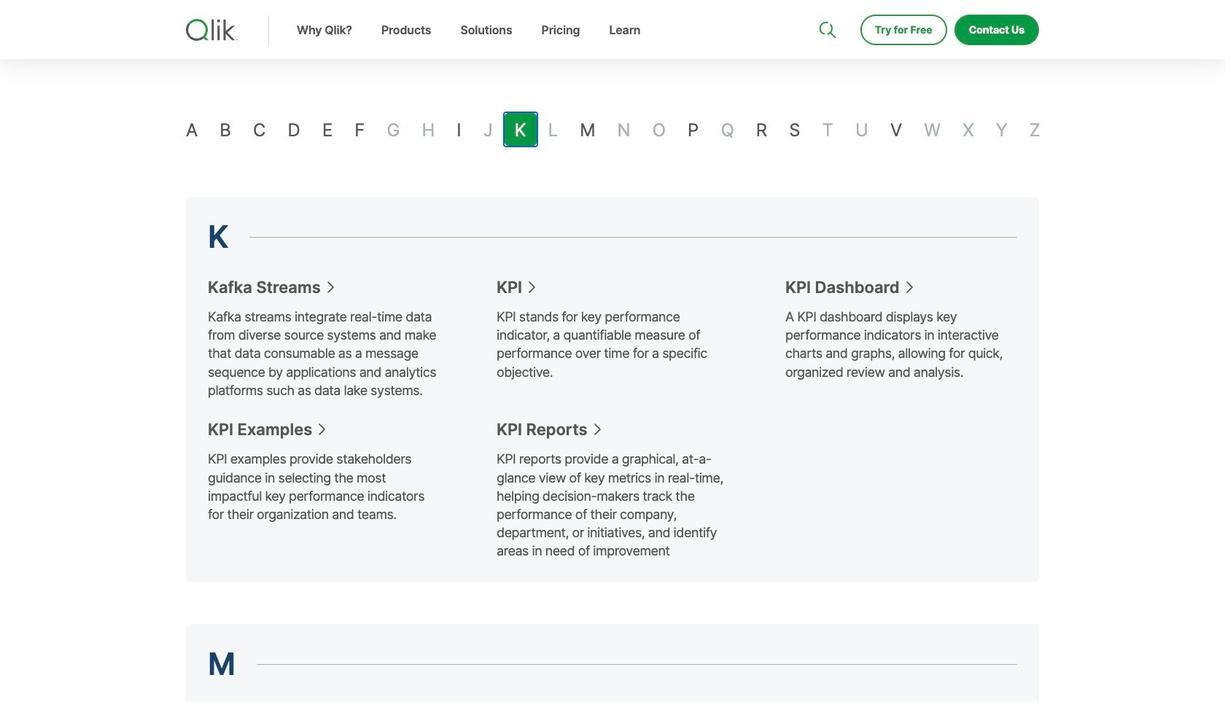 Task type: locate. For each thing, give the bounding box(es) containing it.
qlik image
[[186, 19, 238, 41]]

login image
[[993, 0, 1004, 12]]



Task type: describe. For each thing, give the bounding box(es) containing it.
company image
[[905, 0, 917, 12]]

support image
[[820, 0, 832, 12]]



Task type: vqa. For each thing, say whether or not it's contained in the screenshot.
headshot of mike capone, ceo, qlik and the text "revealing the new qlik brand" 'image'
no



